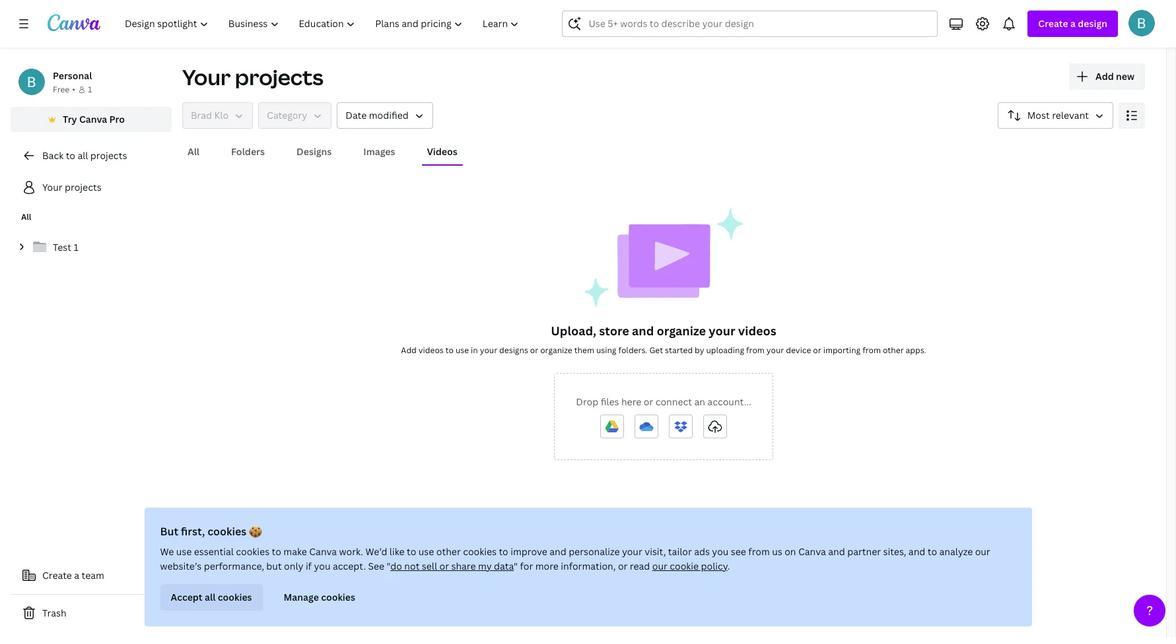 Task type: describe. For each thing, give the bounding box(es) containing it.
folders.
[[619, 345, 648, 356]]

our inside we use essential cookies to make canva work. we'd like to use other cookies to improve and personalize your visit, tailor ads you see from us on canva and partner sites, and to analyze our website's performance, but only if you accept. see "
[[976, 546, 991, 558]]

add inside upload, store and organize your videos add videos to use in your designs or organize them using folders. get started by uploading from your device or importing from other apps.
[[401, 345, 417, 356]]

Owner button
[[182, 102, 253, 129]]

them
[[575, 345, 595, 356]]

accept.
[[333, 560, 366, 573]]

cookie
[[670, 560, 699, 573]]

more
[[536, 560, 559, 573]]

work.
[[339, 546, 363, 558]]

to left analyze at the right bottom
[[928, 546, 938, 558]]

and right sites,
[[909, 546, 926, 558]]

do not sell or share my data " for more information, or read our cookie policy .
[[391, 560, 730, 573]]

like
[[390, 546, 405, 558]]

upload,
[[551, 323, 597, 339]]

uploading
[[707, 345, 745, 356]]

importing
[[824, 345, 861, 356]]

brad klo
[[191, 109, 229, 122]]

your projects link
[[11, 174, 172, 201]]

accept all cookies button
[[160, 585, 263, 611]]

folders
[[231, 145, 265, 158]]

design
[[1079, 17, 1108, 30]]

Date modified button
[[337, 102, 433, 129]]

read
[[630, 560, 650, 573]]

trash
[[42, 607, 66, 620]]

essential
[[194, 546, 234, 558]]

1 vertical spatial all
[[21, 211, 31, 223]]

1 horizontal spatial you
[[713, 546, 729, 558]]

0 horizontal spatial use
[[176, 546, 192, 558]]

drop
[[576, 396, 599, 408]]

partner
[[848, 546, 882, 558]]

your left device
[[767, 345, 785, 356]]

policy
[[701, 560, 728, 573]]

2 vertical spatial projects
[[65, 181, 102, 194]]

1 vertical spatial you
[[314, 560, 331, 573]]

improve
[[511, 546, 548, 558]]

see
[[368, 560, 385, 573]]

.
[[728, 560, 730, 573]]

free •
[[53, 84, 75, 95]]

brad
[[191, 109, 212, 122]]

add new button
[[1070, 63, 1146, 90]]

from inside we use essential cookies to make canva work. we'd like to use other cookies to improve and personalize your visit, tailor ads you see from us on canva and partner sites, and to analyze our website's performance, but only if you accept. see "
[[749, 546, 770, 558]]

accept
[[171, 591, 203, 604]]

see
[[731, 546, 747, 558]]

0 horizontal spatial our
[[653, 560, 668, 573]]

we'd
[[366, 546, 388, 558]]

only
[[284, 560, 304, 573]]

your right the in
[[480, 345, 498, 356]]

try canva pro
[[63, 113, 125, 126]]

and inside upload, store and organize your videos add videos to use in your designs or organize them using folders. get started by uploading from your device or importing from other apps.
[[632, 323, 654, 339]]

data
[[494, 560, 514, 573]]

we use essential cookies to make canva work. we'd like to use other cookies to improve and personalize your visit, tailor ads you see from us on canva and partner sites, and to analyze our website's performance, but only if you accept. see "
[[160, 546, 991, 573]]

1 vertical spatial organize
[[541, 345, 573, 356]]

0 horizontal spatial your projects
[[42, 181, 102, 194]]

for
[[520, 560, 533, 573]]

to right "like"
[[407, 546, 417, 558]]

get
[[650, 345, 664, 356]]

in
[[471, 345, 478, 356]]

accept all cookies
[[171, 591, 252, 604]]

designs
[[297, 145, 332, 158]]

try
[[63, 113, 77, 126]]

share
[[452, 560, 476, 573]]

by
[[695, 345, 705, 356]]

performance,
[[204, 560, 264, 573]]

website's
[[160, 560, 202, 573]]

videos
[[427, 145, 458, 158]]

pro
[[109, 113, 125, 126]]

personal
[[53, 69, 92, 82]]

images
[[364, 145, 396, 158]]

and up the do not sell or share my data " for more information, or read our cookie policy .
[[550, 546, 567, 558]]

device
[[787, 345, 812, 356]]

to right back
[[66, 149, 75, 162]]

most relevant
[[1028, 109, 1090, 122]]

canva inside button
[[79, 113, 107, 126]]

top level navigation element
[[116, 11, 531, 37]]

designs
[[500, 345, 529, 356]]

" inside we use essential cookies to make canva work. we'd like to use other cookies to improve and personalize your visit, tailor ads you see from us on canva and partner sites, and to analyze our website's performance, but only if you accept. see "
[[387, 560, 391, 573]]

files
[[601, 396, 620, 408]]

relevant
[[1053, 109, 1090, 122]]

my
[[478, 560, 492, 573]]

test
[[53, 241, 71, 254]]

create for create a team
[[42, 570, 72, 582]]

0 vertical spatial projects
[[235, 63, 324, 91]]

store
[[600, 323, 630, 339]]

•
[[72, 84, 75, 95]]

sites,
[[884, 546, 907, 558]]

test 1
[[53, 241, 79, 254]]

free
[[53, 84, 70, 95]]

or right sell
[[440, 560, 449, 573]]

or right designs
[[531, 345, 539, 356]]

🍪
[[249, 525, 262, 539]]

cookies inside accept all cookies button
[[218, 591, 252, 604]]

account...
[[708, 396, 752, 408]]

cookies up my
[[463, 546, 497, 558]]

modified
[[369, 109, 409, 122]]

analyze
[[940, 546, 974, 558]]

or right device
[[814, 345, 822, 356]]

1 horizontal spatial videos
[[739, 323, 777, 339]]

here
[[622, 396, 642, 408]]

personalize
[[569, 546, 620, 558]]



Task type: vqa. For each thing, say whether or not it's contained in the screenshot.
Drop
yes



Task type: locate. For each thing, give the bounding box(es) containing it.
"
[[387, 560, 391, 573], [514, 560, 518, 573]]

all right accept
[[205, 591, 216, 604]]

Search search field
[[589, 11, 912, 36]]

1 vertical spatial projects
[[90, 149, 127, 162]]

category
[[267, 109, 307, 122]]

visit,
[[645, 546, 666, 558]]

your down back
[[42, 181, 63, 194]]

other inside we use essential cookies to make canva work. we'd like to use other cookies to improve and personalize your visit, tailor ads you see from us on canva and partner sites, and to analyze our website's performance, but only if you accept. see "
[[437, 546, 461, 558]]

create
[[1039, 17, 1069, 30], [42, 570, 72, 582]]

most
[[1028, 109, 1051, 122]]

cookies down accept.
[[321, 591, 355, 604]]

Sort by button
[[998, 102, 1114, 129]]

" right see
[[387, 560, 391, 573]]

0 vertical spatial you
[[713, 546, 729, 558]]

use up the "website's"
[[176, 546, 192, 558]]

1 horizontal spatial your
[[182, 63, 231, 91]]

1 horizontal spatial your projects
[[182, 63, 324, 91]]

cookies down 🍪
[[236, 546, 270, 558]]

1 horizontal spatial create
[[1039, 17, 1069, 30]]

videos button
[[422, 139, 463, 165]]

organize down upload, in the bottom of the page
[[541, 345, 573, 356]]

canva right try
[[79, 113, 107, 126]]

None search field
[[563, 11, 939, 37]]

0 horizontal spatial your
[[42, 181, 63, 194]]

0 vertical spatial our
[[976, 546, 991, 558]]

a for team
[[74, 570, 79, 582]]

1 horizontal spatial organize
[[657, 323, 706, 339]]

0 horizontal spatial organize
[[541, 345, 573, 356]]

use inside upload, store and organize your videos add videos to use in your designs or organize them using folders. get started by uploading from your device or importing from other apps.
[[456, 345, 469, 356]]

do not sell or share my data link
[[391, 560, 514, 573]]

cookies up essential
[[208, 525, 247, 539]]

your up "uploading"
[[709, 323, 736, 339]]

0 horizontal spatial add
[[401, 345, 417, 356]]

tailor
[[669, 546, 692, 558]]

manage
[[284, 591, 319, 604]]

your up read
[[622, 546, 643, 558]]

0 vertical spatial 1
[[88, 84, 92, 95]]

a left design
[[1071, 17, 1076, 30]]

create a design
[[1039, 17, 1108, 30]]

videos
[[739, 323, 777, 339], [419, 345, 444, 356]]

create inside create a team button
[[42, 570, 72, 582]]

from right "uploading"
[[747, 345, 765, 356]]

organize up started
[[657, 323, 706, 339]]

connect
[[656, 396, 693, 408]]

a left team
[[74, 570, 79, 582]]

0 vertical spatial your projects
[[182, 63, 324, 91]]

all right back
[[78, 149, 88, 162]]

date
[[346, 109, 367, 122]]

1
[[88, 84, 92, 95], [74, 241, 79, 254]]

a inside button
[[74, 570, 79, 582]]

and up "folders."
[[632, 323, 654, 339]]

0 vertical spatial create
[[1039, 17, 1069, 30]]

make
[[284, 546, 307, 558]]

canva
[[79, 113, 107, 126], [309, 546, 337, 558], [799, 546, 827, 558]]

projects up your projects link
[[90, 149, 127, 162]]

2 horizontal spatial canva
[[799, 546, 827, 558]]

new
[[1117, 70, 1135, 83]]

1 vertical spatial a
[[74, 570, 79, 582]]

add left new
[[1096, 70, 1115, 83]]

started
[[666, 345, 693, 356]]

not
[[405, 560, 420, 573]]

0 horizontal spatial a
[[74, 570, 79, 582]]

but
[[160, 525, 179, 539]]

upload, store and organize your videos add videos to use in your designs or organize them using folders. get started by uploading from your device or importing from other apps.
[[401, 323, 927, 356]]

your inside we use essential cookies to make canva work. we'd like to use other cookies to improve and personalize your visit, tailor ads you see from us on canva and partner sites, and to analyze our website's performance, but only if you accept. see "
[[622, 546, 643, 558]]

other up do not sell or share my data link
[[437, 546, 461, 558]]

0 vertical spatial all
[[78, 149, 88, 162]]

1 horizontal spatial other
[[884, 345, 904, 356]]

create a team
[[42, 570, 104, 582]]

1 vertical spatial create
[[42, 570, 72, 582]]

cookies down performance,
[[218, 591, 252, 604]]

1 right •
[[88, 84, 92, 95]]

from left the us
[[749, 546, 770, 558]]

using
[[597, 345, 617, 356]]

0 horizontal spatial videos
[[419, 345, 444, 356]]

you
[[713, 546, 729, 558], [314, 560, 331, 573]]

our cookie policy link
[[653, 560, 728, 573]]

0 vertical spatial a
[[1071, 17, 1076, 30]]

0 horizontal spatial 1
[[74, 241, 79, 254]]

1 vertical spatial other
[[437, 546, 461, 558]]

back to all projects link
[[11, 143, 172, 169]]

0 horizontal spatial you
[[314, 560, 331, 573]]

Category button
[[258, 102, 332, 129]]

to inside upload, store and organize your videos add videos to use in your designs or organize them using folders. get started by uploading from your device or importing from other apps.
[[446, 345, 454, 356]]

a inside dropdown button
[[1071, 17, 1076, 30]]

1 horizontal spatial use
[[419, 546, 434, 558]]

date modified
[[346, 109, 409, 122]]

manage cookies button
[[273, 585, 366, 611]]

1 " from the left
[[387, 560, 391, 573]]

1 vertical spatial videos
[[419, 345, 444, 356]]

our down visit,
[[653, 560, 668, 573]]

your projects up klo
[[182, 63, 324, 91]]

create for create a design
[[1039, 17, 1069, 30]]

our
[[976, 546, 991, 558], [653, 560, 668, 573]]

add inside dropdown button
[[1096, 70, 1115, 83]]

add left the in
[[401, 345, 417, 356]]

to up data
[[499, 546, 509, 558]]

1 vertical spatial all
[[205, 591, 216, 604]]

ads
[[695, 546, 710, 558]]

1 vertical spatial your projects
[[42, 181, 102, 194]]

0 vertical spatial other
[[884, 345, 904, 356]]

other left apps.
[[884, 345, 904, 356]]

1 horizontal spatial all
[[205, 591, 216, 604]]

add
[[1096, 70, 1115, 83], [401, 345, 417, 356]]

use
[[456, 345, 469, 356], [176, 546, 192, 558], [419, 546, 434, 558]]

or left read
[[619, 560, 628, 573]]

1 horizontal spatial 1
[[88, 84, 92, 95]]

1 horizontal spatial canva
[[309, 546, 337, 558]]

1 vertical spatial our
[[653, 560, 668, 573]]

create inside 'create a design' dropdown button
[[1039, 17, 1069, 30]]

you right if
[[314, 560, 331, 573]]

0 vertical spatial all
[[188, 145, 200, 158]]

or right here
[[644, 396, 654, 408]]

0 horizontal spatial create
[[42, 570, 72, 582]]

if
[[306, 560, 312, 573]]

all
[[188, 145, 200, 158], [21, 211, 31, 223]]

cookies
[[208, 525, 247, 539], [236, 546, 270, 558], [463, 546, 497, 558], [218, 591, 252, 604], [321, 591, 355, 604]]

apps.
[[906, 345, 927, 356]]

videos up "uploading"
[[739, 323, 777, 339]]

a
[[1071, 17, 1076, 30], [74, 570, 79, 582]]

create left team
[[42, 570, 72, 582]]

klo
[[214, 109, 229, 122]]

1 right test
[[74, 241, 79, 254]]

create left design
[[1039, 17, 1069, 30]]

sell
[[422, 560, 438, 573]]

canva up if
[[309, 546, 337, 558]]

1 horizontal spatial a
[[1071, 17, 1076, 30]]

do
[[391, 560, 402, 573]]

canva right on
[[799, 546, 827, 558]]

use left the in
[[456, 345, 469, 356]]

0 horizontal spatial "
[[387, 560, 391, 573]]

folders button
[[226, 139, 270, 165]]

videos left the in
[[419, 345, 444, 356]]

1 horizontal spatial our
[[976, 546, 991, 558]]

on
[[785, 546, 797, 558]]

trash link
[[11, 601, 172, 627]]

" left "for"
[[514, 560, 518, 573]]

2 horizontal spatial use
[[456, 345, 469, 356]]

but
[[267, 560, 282, 573]]

cookies inside manage cookies button
[[321, 591, 355, 604]]

to up but
[[272, 546, 281, 558]]

to
[[66, 149, 75, 162], [446, 345, 454, 356], [272, 546, 281, 558], [407, 546, 417, 558], [499, 546, 509, 558], [928, 546, 938, 558]]

a for design
[[1071, 17, 1076, 30]]

add new
[[1096, 70, 1135, 83]]

back
[[42, 149, 64, 162]]

you up policy
[[713, 546, 729, 558]]

drop files here or connect an account...
[[576, 396, 752, 408]]

an
[[695, 396, 706, 408]]

us
[[773, 546, 783, 558]]

0 horizontal spatial other
[[437, 546, 461, 558]]

0 vertical spatial add
[[1096, 70, 1115, 83]]

all inside button
[[188, 145, 200, 158]]

from right importing
[[863, 345, 882, 356]]

from
[[747, 345, 765, 356], [863, 345, 882, 356], [749, 546, 770, 558]]

brad klo image
[[1129, 10, 1156, 36]]

all
[[78, 149, 88, 162], [205, 591, 216, 604]]

we
[[160, 546, 174, 558]]

and left partner at the right
[[829, 546, 846, 558]]

other inside upload, store and organize your videos add videos to use in your designs or organize them using folders. get started by uploading from your device or importing from other apps.
[[884, 345, 904, 356]]

projects up category
[[235, 63, 324, 91]]

designs button
[[291, 139, 337, 165]]

projects
[[235, 63, 324, 91], [90, 149, 127, 162], [65, 181, 102, 194]]

0 horizontal spatial canva
[[79, 113, 107, 126]]

team
[[82, 570, 104, 582]]

projects down back to all projects
[[65, 181, 102, 194]]

1 vertical spatial add
[[401, 345, 417, 356]]

your
[[709, 323, 736, 339], [480, 345, 498, 356], [767, 345, 785, 356], [622, 546, 643, 558]]

create a team button
[[11, 563, 172, 589]]

2 " from the left
[[514, 560, 518, 573]]

1 vertical spatial 1
[[74, 241, 79, 254]]

use up sell
[[419, 546, 434, 558]]

your up "brad klo"
[[182, 63, 231, 91]]

and
[[632, 323, 654, 339], [550, 546, 567, 558], [829, 546, 846, 558], [909, 546, 926, 558]]

but first, cookies 🍪 dialog
[[144, 508, 1033, 627]]

but first, cookies 🍪
[[160, 525, 262, 539]]

create a design button
[[1028, 11, 1119, 37]]

our right analyze at the right bottom
[[976, 546, 991, 558]]

1 vertical spatial your
[[42, 181, 63, 194]]

0 vertical spatial organize
[[657, 323, 706, 339]]

0 horizontal spatial all
[[21, 211, 31, 223]]

1 horizontal spatial all
[[188, 145, 200, 158]]

to left the in
[[446, 345, 454, 356]]

0 horizontal spatial all
[[78, 149, 88, 162]]

your
[[182, 63, 231, 91], [42, 181, 63, 194]]

0 vertical spatial your
[[182, 63, 231, 91]]

1 horizontal spatial add
[[1096, 70, 1115, 83]]

1 horizontal spatial "
[[514, 560, 518, 573]]

0 vertical spatial videos
[[739, 323, 777, 339]]

first,
[[181, 525, 205, 539]]

or
[[531, 345, 539, 356], [814, 345, 822, 356], [644, 396, 654, 408], [440, 560, 449, 573], [619, 560, 628, 573]]

all inside button
[[205, 591, 216, 604]]

your projects down back to all projects
[[42, 181, 102, 194]]



